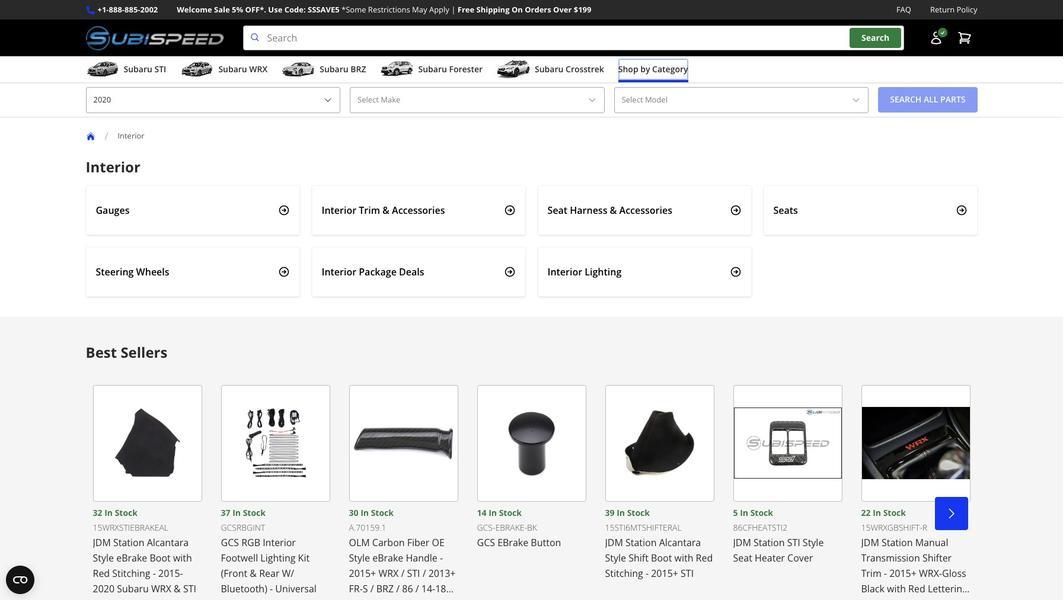 Task type: describe. For each thing, give the bounding box(es) containing it.
lettering
[[928, 583, 968, 596]]

2013+
[[429, 567, 456, 581]]

jdm for jdm station sti style seat heater cover
[[734, 537, 752, 550]]

interior lighting link
[[538, 247, 752, 297]]

32 in stock 15wrxstiebrakeal jdm station alcantara style ebrake boot with red stitching - 2015- 2020 subaru wrx & sti
[[93, 508, 196, 596]]

subaru for subaru brz
[[320, 64, 349, 75]]

gauges link
[[86, 185, 300, 235]]

welcome
[[177, 4, 212, 15]]

stock for lighting
[[243, 508, 266, 519]]

jdm station alcantara style shift boot with red stitching - 2015+ sti image
[[605, 385, 715, 502]]

86cfheatsti2
[[734, 523, 788, 534]]

jdm station alcantara style ebrake boot with red stitching - 2015-2020 subaru wrx & sti image
[[93, 385, 202, 502]]

boot for 2015-
[[150, 552, 171, 565]]

subispeed logo image
[[86, 26, 224, 50]]

22 in stock 15wrxgbshift-r jdm station manual transmission shifter trim - 2015+ wrx-gloss black with red lettering - 2015+ wrx
[[862, 508, 968, 601]]

category
[[653, 64, 688, 75]]

return policy
[[931, 4, 978, 15]]

gcs inside 37 in stock gcsrbgint gcs rgb interior footwell lighting kit (front & rear w/ bluetooth) - universal
[[221, 537, 239, 550]]

- inside 39 in stock 15sti6mtshifteral jdm station alcantara style shift boot with red stitching - 2015+ sti
[[646, 567, 649, 581]]

gcs inside 14 in stock gcs-ebrake-bk gcs ebrake button
[[477, 537, 495, 550]]

style inside '30 in stock a.70159.1 olm carbon fiber oe style ebrake handle - 2015+ wrx / sti / 2013+ fr-s / brz / 86 / 14-18 forester / 1'
[[349, 552, 370, 565]]

sale
[[214, 4, 230, 15]]

- inside 32 in stock 15wrxstiebrakeal jdm station alcantara style ebrake boot with red stitching - 2015- 2020 subaru wrx & sti
[[153, 567, 156, 581]]

ebrake inside '30 in stock a.70159.1 olm carbon fiber oe style ebrake handle - 2015+ wrx / sti / 2013+ fr-s / brz / 86 / 14-18 forester / 1'
[[373, 552, 404, 565]]

welcome sale 5% off*. use code: sssave5
[[177, 4, 340, 15]]

station for ebrake
[[113, 537, 144, 550]]

select make image
[[588, 95, 597, 105]]

steering wheels link
[[86, 247, 300, 297]]

jdm station sti style seat heater cover image
[[734, 385, 843, 502]]

22
[[862, 508, 871, 519]]

subaru forester button
[[381, 59, 483, 83]]

faq link
[[897, 4, 912, 16]]

steering
[[96, 266, 134, 279]]

interior lighting
[[548, 266, 622, 279]]

with for 2015-
[[173, 552, 192, 565]]

kit
[[298, 552, 310, 565]]

use
[[268, 4, 283, 15]]

rgb
[[242, 537, 260, 550]]

select year image
[[323, 95, 333, 105]]

over
[[554, 4, 572, 15]]

wrx inside 32 in stock 15wrxstiebrakeal jdm station alcantara style ebrake boot with red stitching - 2015- 2020 subaru wrx & sti
[[151, 583, 171, 596]]

fiber
[[407, 537, 430, 550]]

in for gcs ebrake button
[[489, 508, 497, 519]]

- inside 37 in stock gcsrbgint gcs rgb interior footwell lighting kit (front & rear w/ bluetooth) - universal
[[270, 583, 273, 596]]

+1-
[[98, 4, 109, 15]]

subaru for subaru forester
[[419, 64, 447, 75]]

15wrxstiebrakeal
[[93, 523, 168, 534]]

stock for seat
[[751, 508, 774, 519]]

39
[[605, 508, 615, 519]]

olm carbon fiber oe style ebrake handle - 2015+ wrx / sti / 2013+ fr-s / brz / 86 / 14-18 forester / 13-17 crosstrek image
[[349, 385, 458, 502]]

orders
[[525, 4, 552, 15]]

subaru wrx button
[[181, 59, 268, 83]]

5%
[[232, 4, 243, 15]]

2015+ down transmission
[[890, 567, 917, 581]]

code:
[[285, 4, 306, 15]]

station for shift
[[626, 537, 657, 550]]

stitching for ebrake
[[112, 567, 150, 581]]

shift
[[629, 552, 649, 565]]

rear
[[259, 567, 280, 581]]

s
[[363, 583, 368, 596]]

search input field
[[243, 26, 904, 50]]

carbon
[[372, 537, 405, 550]]

stock for style
[[371, 508, 394, 519]]

alcantara for 2015-
[[147, 537, 189, 550]]

(front
[[221, 567, 247, 581]]

lighting inside 37 in stock gcsrbgint gcs rgb interior footwell lighting kit (front & rear w/ bluetooth) - universal
[[261, 552, 296, 565]]

wrx-
[[920, 567, 943, 581]]

jdm for jdm station alcantara style ebrake boot with red stitching - 2015- 2020 subaru wrx & sti
[[93, 537, 111, 550]]

seats link
[[764, 185, 978, 235]]

shop by category
[[619, 64, 688, 75]]

return
[[931, 4, 955, 15]]

subaru sti button
[[86, 59, 166, 83]]

package
[[359, 266, 397, 279]]

- down transmission
[[884, 567, 887, 581]]

37
[[221, 508, 230, 519]]

gcs-
[[477, 523, 496, 534]]

free
[[458, 4, 475, 15]]

2015+ down black
[[867, 598, 894, 601]]

interior package deals link
[[312, 247, 526, 297]]

accessories for seat harness & accessories
[[620, 204, 673, 217]]

2015-
[[158, 567, 183, 581]]

18
[[436, 583, 446, 596]]

forester inside '30 in stock a.70159.1 olm carbon fiber oe style ebrake handle - 2015+ wrx / sti / 2013+ fr-s / brz / 86 / 14-18 forester / 1'
[[349, 598, 386, 601]]

transmission
[[862, 552, 921, 565]]

14
[[477, 508, 487, 519]]

888-
[[109, 4, 125, 15]]

subaru for subaru sti
[[124, 64, 152, 75]]

forester inside dropdown button
[[449, 64, 483, 75]]

w/
[[282, 567, 294, 581]]

wheels
[[136, 266, 169, 279]]

shifter
[[923, 552, 952, 565]]

interior package deals
[[322, 266, 424, 279]]

heater
[[755, 552, 785, 565]]

subaru crosstrek
[[535, 64, 604, 75]]

universal
[[275, 583, 317, 596]]

wrx inside '30 in stock a.70159.1 olm carbon fiber oe style ebrake handle - 2015+ wrx / sti / 2013+ fr-s / brz / 86 / 14-18 forester / 1'
[[379, 567, 399, 581]]

a.70159.1
[[349, 523, 387, 534]]

return policy link
[[931, 4, 978, 16]]

subaru brz
[[320, 64, 366, 75]]

86
[[402, 583, 413, 596]]

885-
[[125, 4, 140, 15]]

30
[[349, 508, 359, 519]]

deals
[[399, 266, 424, 279]]

search
[[862, 32, 890, 44]]

- inside '30 in stock a.70159.1 olm carbon fiber oe style ebrake handle - 2015+ wrx / sti / 2013+ fr-s / brz / 86 / 14-18 forester / 1'
[[440, 552, 443, 565]]

a subaru crosstrek thumbnail image image
[[497, 61, 530, 78]]

in for jdm station alcantara style shift boot with red stitching - 2015+ sti
[[617, 508, 625, 519]]

jdm station manual transmission shifter trim - 2015+ wrx-gloss black with red lettering - 2015+ wrx image
[[862, 385, 971, 502]]

in for olm carbon fiber oe style ebrake handle - 2015+ wrx / sti / 2013+ fr-s / brz / 86 / 14-18 forester / 1
[[361, 508, 369, 519]]

subaru sti
[[124, 64, 166, 75]]

ebrake inside 32 in stock 15wrxstiebrakeal jdm station alcantara style ebrake boot with red stitching - 2015- 2020 subaru wrx & sti
[[116, 552, 147, 565]]

subaru crosstrek button
[[497, 59, 604, 83]]

seat harness & accessories link
[[538, 185, 752, 235]]

with inside 22 in stock 15wrxgbshift-r jdm station manual transmission shifter trim - 2015+ wrx-gloss black with red lettering - 2015+ wrx
[[887, 583, 906, 596]]

station for seat
[[754, 537, 785, 550]]

*some
[[342, 4, 366, 15]]

39 in stock 15sti6mtshifteral jdm station alcantara style shift boot with red stitching - 2015+ sti
[[605, 508, 713, 581]]

sti inside subaru sti dropdown button
[[155, 64, 166, 75]]

2002
[[140, 4, 158, 15]]

style for jdm station alcantara style shift boot with red stitching - 2015+ sti
[[605, 552, 626, 565]]

ebrake
[[498, 537, 529, 550]]

button image
[[929, 31, 944, 45]]

accessories for interior trim & accessories
[[392, 204, 445, 217]]

crosstrek
[[566, 64, 604, 75]]

30 in stock a.70159.1 olm carbon fiber oe style ebrake handle - 2015+ wrx / sti / 2013+ fr-s / brz / 86 / 14-18 forester / 1
[[349, 508, 456, 601]]



Task type: locate. For each thing, give the bounding box(es) containing it.
with right black
[[887, 583, 906, 596]]

1 horizontal spatial forester
[[449, 64, 483, 75]]

red inside 22 in stock 15wrxgbshift-r jdm station manual transmission shifter trim - 2015+ wrx-gloss black with red lettering - 2015+ wrx
[[909, 583, 926, 596]]

subaru left crosstrek on the right of the page
[[535, 64, 564, 75]]

4 station from the left
[[882, 537, 913, 550]]

2 ebrake from the left
[[373, 552, 404, 565]]

1 accessories from the left
[[392, 204, 445, 217]]

1 stitching from the left
[[112, 567, 150, 581]]

0 horizontal spatial seat
[[548, 204, 568, 217]]

stock up gcsrbgint
[[243, 508, 266, 519]]

boot up 2015-
[[150, 552, 171, 565]]

4 stock from the left
[[499, 508, 522, 519]]

in right 5
[[740, 508, 749, 519]]

seat left heater
[[734, 552, 753, 565]]

stock up 15wrxstiebrakeal
[[115, 508, 138, 519]]

in right 37 at bottom
[[233, 508, 241, 519]]

0 horizontal spatial gcs
[[221, 537, 239, 550]]

stock inside 37 in stock gcsrbgint gcs rgb interior footwell lighting kit (front & rear w/ bluetooth) - universal
[[243, 508, 266, 519]]

2 alcantara from the left
[[659, 537, 701, 550]]

a subaru brz thumbnail image image
[[282, 61, 315, 78]]

best sellers
[[86, 343, 168, 362]]

station down 15wrxgbshift-
[[882, 537, 913, 550]]

home image
[[86, 131, 95, 141]]

subaru wrx
[[219, 64, 268, 75]]

2015+ down 15sti6mtshifteral on the bottom of the page
[[651, 567, 679, 581]]

handle
[[406, 552, 438, 565]]

1 stock from the left
[[115, 508, 138, 519]]

a subaru forester thumbnail image image
[[381, 61, 414, 78]]

jdm down '39'
[[605, 537, 623, 550]]

6 in from the left
[[740, 508, 749, 519]]

bluetooth)
[[221, 583, 267, 596]]

1 horizontal spatial brz
[[377, 583, 394, 596]]

2 gcs from the left
[[477, 537, 495, 550]]

1 ebrake from the left
[[116, 552, 147, 565]]

in inside 5 in stock 86cfheatsti2 jdm station sti style seat heater cover
[[740, 508, 749, 519]]

1 horizontal spatial alcantara
[[659, 537, 701, 550]]

wrx down carbon
[[379, 567, 399, 581]]

in right 14
[[489, 508, 497, 519]]

gcs up "footwell"
[[221, 537, 239, 550]]

1 vertical spatial trim
[[862, 567, 882, 581]]

0 horizontal spatial boot
[[150, 552, 171, 565]]

style down olm
[[349, 552, 370, 565]]

policy
[[957, 4, 978, 15]]

Select Year button
[[86, 87, 341, 113]]

& inside 37 in stock gcsrbgint gcs rgb interior footwell lighting kit (front & rear w/ bluetooth) - universal
[[250, 567, 257, 581]]

1 vertical spatial forester
[[349, 598, 386, 601]]

style for jdm station alcantara style ebrake boot with red stitching - 2015- 2020 subaru wrx & sti
[[93, 552, 114, 565]]

15sti6mtshifteral
[[605, 523, 682, 534]]

0 vertical spatial brz
[[351, 64, 366, 75]]

stock inside 14 in stock gcs-ebrake-bk gcs ebrake button
[[499, 508, 522, 519]]

3 station from the left
[[754, 537, 785, 550]]

red inside 32 in stock 15wrxstiebrakeal jdm station alcantara style ebrake boot with red stitching - 2015- 2020 subaru wrx & sti
[[93, 567, 110, 581]]

+1-888-885-2002
[[98, 4, 158, 15]]

trim
[[359, 204, 380, 217], [862, 567, 882, 581]]

37 in stock gcsrbgint gcs rgb interior footwell lighting kit (front & rear w/ bluetooth) - universal
[[221, 508, 317, 596]]

jdm inside 5 in stock 86cfheatsti2 jdm station sti style seat heater cover
[[734, 537, 752, 550]]

6 stock from the left
[[751, 508, 774, 519]]

in inside 39 in stock 15sti6mtshifteral jdm station alcantara style shift boot with red stitching - 2015+ sti
[[617, 508, 625, 519]]

brz inside dropdown button
[[351, 64, 366, 75]]

0 horizontal spatial accessories
[[392, 204, 445, 217]]

1 horizontal spatial gcs
[[477, 537, 495, 550]]

15wrxgbshift-
[[862, 523, 923, 534]]

boot for 2015+
[[651, 552, 672, 565]]

subaru brz button
[[282, 59, 366, 83]]

in for jdm station sti style seat heater cover
[[740, 508, 749, 519]]

1 horizontal spatial red
[[696, 552, 713, 565]]

stock inside '30 in stock a.70159.1 olm carbon fiber oe style ebrake handle - 2015+ wrx / sti / 2013+ fr-s / brz / 86 / 14-18 forester / 1'
[[371, 508, 394, 519]]

jdm for jdm station alcantara style shift boot with red stitching - 2015+ sti
[[605, 537, 623, 550]]

5
[[734, 508, 738, 519]]

off*.
[[245, 4, 266, 15]]

station down 15wrxstiebrakeal
[[113, 537, 144, 550]]

*some restrictions may apply | free shipping on orders over $199
[[342, 4, 592, 15]]

jdm up transmission
[[862, 537, 880, 550]]

restrictions
[[368, 4, 410, 15]]

0 horizontal spatial lighting
[[261, 552, 296, 565]]

stitching
[[112, 567, 150, 581], [605, 567, 644, 581]]

station inside 39 in stock 15sti6mtshifteral jdm station alcantara style shift boot with red stitching - 2015+ sti
[[626, 537, 657, 550]]

sellers
[[121, 343, 168, 362]]

7 stock from the left
[[884, 508, 906, 519]]

subaru for subaru crosstrek
[[535, 64, 564, 75]]

ebrake-
[[496, 523, 527, 534]]

wrx down transmission
[[897, 598, 917, 601]]

0 horizontal spatial red
[[93, 567, 110, 581]]

wrx inside dropdown button
[[249, 64, 268, 75]]

stock for button
[[499, 508, 522, 519]]

in right 30
[[361, 508, 369, 519]]

gcs ebrake button image
[[477, 385, 586, 502]]

1 in from the left
[[104, 508, 113, 519]]

shop by category button
[[619, 59, 688, 83]]

1 horizontal spatial accessories
[[620, 204, 673, 217]]

|
[[452, 4, 456, 15]]

2015+ inside 39 in stock 15sti6mtshifteral jdm station alcantara style shift boot with red stitching - 2015+ sti
[[651, 567, 679, 581]]

bk
[[527, 523, 537, 534]]

interior inside 37 in stock gcsrbgint gcs rgb interior footwell lighting kit (front & rear w/ bluetooth) - universal
[[263, 537, 296, 550]]

gloss
[[943, 567, 967, 581]]

wrx inside 22 in stock 15wrxgbshift-r jdm station manual transmission shifter trim - 2015+ wrx-gloss black with red lettering - 2015+ wrx
[[897, 598, 917, 601]]

oe
[[432, 537, 445, 550]]

stock
[[115, 508, 138, 519], [243, 508, 266, 519], [371, 508, 394, 519], [499, 508, 522, 519], [627, 508, 650, 519], [751, 508, 774, 519], [884, 508, 906, 519]]

1 horizontal spatial ebrake
[[373, 552, 404, 565]]

interior
[[118, 131, 145, 141], [86, 157, 140, 177], [322, 204, 357, 217], [322, 266, 357, 279], [548, 266, 583, 279], [263, 537, 296, 550]]

wrx down 2015-
[[151, 583, 171, 596]]

2020
[[93, 583, 115, 596]]

subaru for subaru wrx
[[219, 64, 247, 75]]

- down black
[[862, 598, 865, 601]]

7 in from the left
[[873, 508, 882, 519]]

0 horizontal spatial alcantara
[[147, 537, 189, 550]]

subaru
[[124, 64, 152, 75], [219, 64, 247, 75], [320, 64, 349, 75], [419, 64, 447, 75], [535, 64, 564, 75], [117, 583, 149, 596]]

subaru right a subaru wrx thumbnail image
[[219, 64, 247, 75]]

0 horizontal spatial brz
[[351, 64, 366, 75]]

stock for transmission
[[884, 508, 906, 519]]

station inside 22 in stock 15wrxgbshift-r jdm station manual transmission shifter trim - 2015+ wrx-gloss black with red lettering - 2015+ wrx
[[882, 537, 913, 550]]

2 stitching from the left
[[605, 567, 644, 581]]

harness
[[570, 204, 608, 217]]

stock up 86cfheatsti2
[[751, 508, 774, 519]]

apply
[[429, 4, 450, 15]]

sti inside 5 in stock 86cfheatsti2 jdm station sti style seat heater cover
[[788, 537, 801, 550]]

+1-888-885-2002 link
[[98, 4, 158, 16]]

interior trim & accessories link
[[312, 185, 526, 235]]

- up 2013+
[[440, 552, 443, 565]]

stock for ebrake
[[115, 508, 138, 519]]

sti inside 32 in stock 15wrxstiebrakeal jdm station alcantara style ebrake boot with red stitching - 2015- 2020 subaru wrx & sti
[[183, 583, 196, 596]]

style inside 39 in stock 15sti6mtshifteral jdm station alcantara style shift boot with red stitching - 2015+ sti
[[605, 552, 626, 565]]

open widget image
[[6, 567, 34, 595]]

in inside '30 in stock a.70159.1 olm carbon fiber oe style ebrake handle - 2015+ wrx / sti / 2013+ fr-s / brz / 86 / 14-18 forester / 1'
[[361, 508, 369, 519]]

lighting inside interior lighting link
[[585, 266, 622, 279]]

5 stock from the left
[[627, 508, 650, 519]]

brz inside '30 in stock a.70159.1 olm carbon fiber oe style ebrake handle - 2015+ wrx / sti / 2013+ fr-s / brz / 86 / 14-18 forester / 1'
[[377, 583, 394, 596]]

in
[[104, 508, 113, 519], [233, 508, 241, 519], [361, 508, 369, 519], [489, 508, 497, 519], [617, 508, 625, 519], [740, 508, 749, 519], [873, 508, 882, 519]]

in right '39'
[[617, 508, 625, 519]]

trim inside 22 in stock 15wrxgbshift-r jdm station manual transmission shifter trim - 2015+ wrx-gloss black with red lettering - 2015+ wrx
[[862, 567, 882, 581]]

station inside 32 in stock 15wrxstiebrakeal jdm station alcantara style ebrake boot with red stitching - 2015- 2020 subaru wrx & sti
[[113, 537, 144, 550]]

brz right s
[[377, 583, 394, 596]]

brz
[[351, 64, 366, 75], [377, 583, 394, 596]]

1 station from the left
[[113, 537, 144, 550]]

forester down s
[[349, 598, 386, 601]]

Select Make button
[[350, 87, 605, 113]]

stitching down shift
[[605, 567, 644, 581]]

seat inside 5 in stock 86cfheatsti2 jdm station sti style seat heater cover
[[734, 552, 753, 565]]

with up 2015-
[[173, 552, 192, 565]]

/
[[105, 130, 108, 143], [401, 567, 405, 581], [423, 567, 426, 581], [371, 583, 374, 596], [396, 583, 400, 596], [416, 583, 419, 596], [389, 598, 392, 601]]

stitching inside 32 in stock 15wrxstiebrakeal jdm station alcantara style ebrake boot with red stitching - 2015- 2020 subaru wrx & sti
[[112, 567, 150, 581]]

3 in from the left
[[361, 508, 369, 519]]

a subaru wrx thumbnail image image
[[181, 61, 214, 78]]

jdm down 86cfheatsti2
[[734, 537, 752, 550]]

in inside 37 in stock gcsrbgint gcs rgb interior footwell lighting kit (front & rear w/ bluetooth) - universal
[[233, 508, 241, 519]]

with right shift
[[675, 552, 694, 565]]

with inside 32 in stock 15wrxstiebrakeal jdm station alcantara style ebrake boot with red stitching - 2015- 2020 subaru wrx & sti
[[173, 552, 192, 565]]

5 in stock 86cfheatsti2 jdm station sti style seat heater cover
[[734, 508, 824, 565]]

1 gcs from the left
[[221, 537, 239, 550]]

stock up ebrake-
[[499, 508, 522, 519]]

1 jdm from the left
[[93, 537, 111, 550]]

1 horizontal spatial boot
[[651, 552, 672, 565]]

button
[[531, 537, 561, 550]]

red inside 39 in stock 15sti6mtshifteral jdm station alcantara style shift boot with red stitching - 2015+ sti
[[696, 552, 713, 565]]

1 vertical spatial seat
[[734, 552, 753, 565]]

0 vertical spatial lighting
[[585, 266, 622, 279]]

stock up 15wrxgbshift-
[[884, 508, 906, 519]]

style left shift
[[605, 552, 626, 565]]

stock inside 39 in stock 15sti6mtshifteral jdm station alcantara style shift boot with red stitching - 2015+ sti
[[627, 508, 650, 519]]

2 jdm from the left
[[605, 537, 623, 550]]

station inside 5 in stock 86cfheatsti2 jdm station sti style seat heater cover
[[754, 537, 785, 550]]

alcantara up 2015-
[[147, 537, 189, 550]]

steering wheels
[[96, 266, 169, 279]]

style up cover
[[803, 537, 824, 550]]

1 vertical spatial brz
[[377, 583, 394, 596]]

gcsrbgint
[[221, 523, 265, 534]]

brz left "a subaru forester thumbnail image"
[[351, 64, 366, 75]]

best
[[86, 343, 117, 362]]

red for sti
[[696, 552, 713, 565]]

wrx left 'a subaru brz thumbnail image'
[[249, 64, 268, 75]]

stitching for shift
[[605, 567, 644, 581]]

boot inside 39 in stock 15sti6mtshifteral jdm station alcantara style shift boot with red stitching - 2015+ sti
[[651, 552, 672, 565]]

sti
[[155, 64, 166, 75], [788, 537, 801, 550], [407, 567, 420, 581], [681, 567, 694, 581], [183, 583, 196, 596]]

red
[[696, 552, 713, 565], [93, 567, 110, 581], [909, 583, 926, 596]]

2 boot from the left
[[651, 552, 672, 565]]

$199
[[574, 4, 592, 15]]

faq
[[897, 4, 912, 15]]

with for 2015+
[[675, 552, 694, 565]]

in for jdm station alcantara style ebrake boot with red stitching - 2015- 2020 subaru wrx & sti
[[104, 508, 113, 519]]

2 vertical spatial red
[[909, 583, 926, 596]]

subaru down the subispeed logo
[[124, 64, 152, 75]]

alcantara inside 32 in stock 15wrxstiebrakeal jdm station alcantara style ebrake boot with red stitching - 2015- 2020 subaru wrx & sti
[[147, 537, 189, 550]]

0 vertical spatial trim
[[359, 204, 380, 217]]

0 horizontal spatial with
[[173, 552, 192, 565]]

stock up a.70159.1
[[371, 508, 394, 519]]

jdm down 32
[[93, 537, 111, 550]]

stock inside 22 in stock 15wrxgbshift-r jdm station manual transmission shifter trim - 2015+ wrx-gloss black with red lettering - 2015+ wrx
[[884, 508, 906, 519]]

accessories inside the seat harness & accessories link
[[620, 204, 673, 217]]

shop
[[619, 64, 639, 75]]

1 horizontal spatial stitching
[[605, 567, 644, 581]]

with
[[173, 552, 192, 565], [675, 552, 694, 565], [887, 583, 906, 596]]

& inside 32 in stock 15wrxstiebrakeal jdm station alcantara style ebrake boot with red stitching - 2015- 2020 subaru wrx & sti
[[174, 583, 181, 596]]

style inside 32 in stock 15wrxstiebrakeal jdm station alcantara style ebrake boot with red stitching - 2015- 2020 subaru wrx & sti
[[93, 552, 114, 565]]

4 in from the left
[[489, 508, 497, 519]]

ebrake down 15wrxstiebrakeal
[[116, 552, 147, 565]]

subaru right "a subaru forester thumbnail image"
[[419, 64, 447, 75]]

jdm
[[93, 537, 111, 550], [605, 537, 623, 550], [734, 537, 752, 550], [862, 537, 880, 550]]

in right 22
[[873, 508, 882, 519]]

1 horizontal spatial seat
[[734, 552, 753, 565]]

2015+ up s
[[349, 567, 376, 581]]

station up heater
[[754, 537, 785, 550]]

0 horizontal spatial ebrake
[[116, 552, 147, 565]]

0 vertical spatial forester
[[449, 64, 483, 75]]

jdm inside 39 in stock 15sti6mtshifteral jdm station alcantara style shift boot with red stitching - 2015+ sti
[[605, 537, 623, 550]]

1 alcantara from the left
[[147, 537, 189, 550]]

select model image
[[852, 95, 862, 105]]

1 horizontal spatial with
[[675, 552, 694, 565]]

in right 32
[[104, 508, 113, 519]]

style up 2020
[[93, 552, 114, 565]]

lighting
[[585, 266, 622, 279], [261, 552, 296, 565]]

sti inside 39 in stock 15sti6mtshifteral jdm station alcantara style shift boot with red stitching - 2015+ sti
[[681, 567, 694, 581]]

olm
[[349, 537, 370, 550]]

gcs rgb interior footwell lighting kit (front & rear w/ bluetooth) - universal image
[[221, 385, 330, 502]]

subaru right 2020
[[117, 583, 149, 596]]

in inside 32 in stock 15wrxstiebrakeal jdm station alcantara style ebrake boot with red stitching - 2015- 2020 subaru wrx & sti
[[104, 508, 113, 519]]

stitching up 2020
[[112, 567, 150, 581]]

with inside 39 in stock 15sti6mtshifteral jdm station alcantara style shift boot with red stitching - 2015+ sti
[[675, 552, 694, 565]]

boot inside 32 in stock 15wrxstiebrakeal jdm station alcantara style ebrake boot with red stitching - 2015- 2020 subaru wrx & sti
[[150, 552, 171, 565]]

Select Model button
[[614, 87, 869, 113]]

style for jdm station sti style seat heater cover
[[803, 537, 824, 550]]

accessories
[[392, 204, 445, 217], [620, 204, 673, 217]]

alcantara for 2015+
[[659, 537, 701, 550]]

0 vertical spatial seat
[[548, 204, 568, 217]]

1 horizontal spatial trim
[[862, 567, 882, 581]]

2 station from the left
[[626, 537, 657, 550]]

sti inside '30 in stock a.70159.1 olm carbon fiber oe style ebrake handle - 2015+ wrx / sti / 2013+ fr-s / brz / 86 / 14-18 forester / 1'
[[407, 567, 420, 581]]

1 vertical spatial red
[[93, 567, 110, 581]]

4 jdm from the left
[[862, 537, 880, 550]]

14-
[[422, 583, 436, 596]]

2 horizontal spatial with
[[887, 583, 906, 596]]

a subaru sti thumbnail image image
[[86, 61, 119, 78]]

- down 'rear'
[[270, 583, 273, 596]]

in inside 14 in stock gcs-ebrake-bk gcs ebrake button
[[489, 508, 497, 519]]

5 in from the left
[[617, 508, 625, 519]]

boot right shift
[[651, 552, 672, 565]]

red for 2020
[[93, 567, 110, 581]]

seat left harness at the top
[[548, 204, 568, 217]]

wrx
[[249, 64, 268, 75], [379, 567, 399, 581], [151, 583, 171, 596], [897, 598, 917, 601]]

footwell
[[221, 552, 258, 565]]

3 stock from the left
[[371, 508, 394, 519]]

forester up select make button
[[449, 64, 483, 75]]

stock up 15sti6mtshifteral on the bottom of the page
[[627, 508, 650, 519]]

3 jdm from the left
[[734, 537, 752, 550]]

station down 15sti6mtshifteral on the bottom of the page
[[626, 537, 657, 550]]

in inside 22 in stock 15wrxgbshift-r jdm station manual transmission shifter trim - 2015+ wrx-gloss black with red lettering - 2015+ wrx
[[873, 508, 882, 519]]

2 horizontal spatial red
[[909, 583, 926, 596]]

0 horizontal spatial forester
[[349, 598, 386, 601]]

0 vertical spatial red
[[696, 552, 713, 565]]

jdm inside 22 in stock 15wrxgbshift-r jdm station manual transmission shifter trim - 2015+ wrx-gloss black with red lettering - 2015+ wrx
[[862, 537, 880, 550]]

by
[[641, 64, 650, 75]]

- left 2015-
[[153, 567, 156, 581]]

stock for shift
[[627, 508, 650, 519]]

in for jdm station manual transmission shifter trim - 2015+ wrx-gloss black with red lettering - 2015+ wrx
[[873, 508, 882, 519]]

cover
[[788, 552, 814, 565]]

2 accessories from the left
[[620, 204, 673, 217]]

fr-
[[349, 583, 363, 596]]

ebrake down carbon
[[373, 552, 404, 565]]

subaru forester
[[419, 64, 483, 75]]

0 horizontal spatial stitching
[[112, 567, 150, 581]]

style inside 5 in stock 86cfheatsti2 jdm station sti style seat heater cover
[[803, 537, 824, 550]]

accessories inside the interior trim & accessories link
[[392, 204, 445, 217]]

sssave5
[[308, 4, 340, 15]]

2015+ inside '30 in stock a.70159.1 olm carbon fiber oe style ebrake handle - 2015+ wrx / sti / 2013+ fr-s / brz / 86 / 14-18 forester / 1'
[[349, 567, 376, 581]]

0 horizontal spatial trim
[[359, 204, 380, 217]]

subaru up select year icon
[[320, 64, 349, 75]]

stock inside 32 in stock 15wrxstiebrakeal jdm station alcantara style ebrake boot with red stitching - 2015- 2020 subaru wrx & sti
[[115, 508, 138, 519]]

alcantara down 15sti6mtshifteral on the bottom of the page
[[659, 537, 701, 550]]

2 stock from the left
[[243, 508, 266, 519]]

black
[[862, 583, 885, 596]]

1 boot from the left
[[150, 552, 171, 565]]

2 in from the left
[[233, 508, 241, 519]]

on
[[512, 4, 523, 15]]

jdm inside 32 in stock 15wrxstiebrakeal jdm station alcantara style ebrake boot with red stitching - 2015- 2020 subaru wrx & sti
[[93, 537, 111, 550]]

14 in stock gcs-ebrake-bk gcs ebrake button
[[477, 508, 561, 550]]

2015+
[[349, 567, 376, 581], [651, 567, 679, 581], [890, 567, 917, 581], [867, 598, 894, 601]]

gcs down gcs-
[[477, 537, 495, 550]]

in for gcs rgb interior footwell lighting kit (front & rear w/ bluetooth) - universal
[[233, 508, 241, 519]]

1 horizontal spatial lighting
[[585, 266, 622, 279]]

r
[[923, 523, 928, 534]]

stock inside 5 in stock 86cfheatsti2 jdm station sti style seat heater cover
[[751, 508, 774, 519]]

subaru inside 32 in stock 15wrxstiebrakeal jdm station alcantara style ebrake boot with red stitching - 2015- 2020 subaru wrx & sti
[[117, 583, 149, 596]]

alcantara inside 39 in stock 15sti6mtshifteral jdm station alcantara style shift boot with red stitching - 2015+ sti
[[659, 537, 701, 550]]

shipping
[[477, 4, 510, 15]]

- down shift
[[646, 567, 649, 581]]

1 vertical spatial lighting
[[261, 552, 296, 565]]

interior trim & accessories
[[322, 204, 445, 217]]

32
[[93, 508, 102, 519]]

stitching inside 39 in stock 15sti6mtshifteral jdm station alcantara style shift boot with red stitching - 2015+ sti
[[605, 567, 644, 581]]



Task type: vqa. For each thing, say whether or not it's contained in the screenshot.


